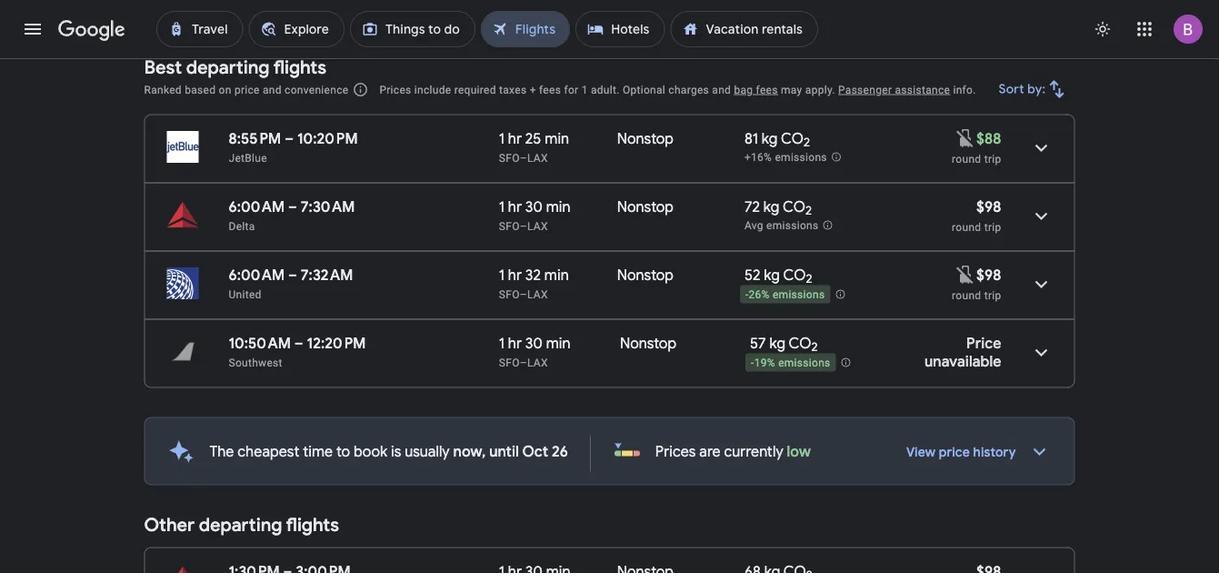 Task type: describe. For each thing, give the bounding box(es) containing it.
include
[[415, 83, 451, 96]]

1 hr 30 min sfo – lax for 12:20 pm
[[499, 334, 571, 369]]

19%
[[755, 357, 776, 369]]

+
[[530, 83, 536, 96]]

-19% emissions
[[751, 357, 831, 369]]

sfo for 7:32 am
[[499, 288, 520, 301]]

flight details. leaves san francisco international airport at 8:55 pm on saturday, december 2 and arrives at los angeles international airport at 10:20 pm on saturday, december 2. image
[[1020, 126, 1064, 170]]

convenience
[[285, 83, 349, 96]]

– inside 6:00 am – 7:30 am delta
[[288, 197, 297, 216]]

– inside 10:50 am – 12:20 pm southwest
[[295, 334, 304, 352]]

1 right for
[[582, 83, 588, 96]]

emissions down "81 kg co 2"
[[775, 151, 828, 164]]

26
[[552, 442, 568, 461]]

- for 57
[[751, 357, 755, 369]]

leaves san francisco international airport at 6:00 am on saturday, december 2 and arrives at los angeles international airport at 7:30 am on saturday, december 2. element
[[229, 197, 355, 216]]

co for 57
[[789, 334, 812, 352]]

bag fees button
[[734, 83, 778, 96]]

time
[[303, 442, 333, 461]]

price
[[967, 334, 1002, 352]]

2 and from the left
[[713, 83, 731, 96]]

unavailable
[[925, 352, 1002, 371]]

passenger
[[839, 83, 893, 96]]

2 for 72
[[806, 203, 812, 218]]

32
[[526, 266, 541, 284]]

72
[[745, 197, 760, 216]]

adult.
[[591, 83, 620, 96]]

nonstop for 52
[[617, 266, 674, 284]]

avg emissions
[[745, 219, 819, 232]]

57
[[750, 334, 766, 352]]

2 98 us dollars text field from the top
[[977, 562, 1002, 573]]

- for 52
[[746, 289, 749, 301]]

prices are currently low
[[656, 442, 811, 461]]

Arrival time: 12:20 PM. text field
[[307, 334, 366, 352]]

nonstop flight. element for 52
[[617, 266, 674, 287]]

$98 for $98
[[977, 266, 1002, 284]]

hr for 7:32 am
[[508, 266, 522, 284]]

– up 32
[[520, 220, 527, 232]]

usually
[[405, 442, 450, 461]]

12:20 pm
[[307, 334, 366, 352]]

bag
[[734, 83, 753, 96]]

prices for prices are currently low
[[656, 442, 696, 461]]

flights for other departing flights
[[286, 513, 339, 537]]

lax for 12:20 pm
[[527, 356, 548, 369]]

optional
[[623, 83, 666, 96]]

88 US dollars text field
[[977, 129, 1002, 148]]

view price history
[[907, 444, 1016, 461]]

oct
[[523, 442, 549, 461]]

prices for prices include required taxes + fees for 1 adult. optional charges and bag fees may apply. passenger assistance
[[380, 83, 412, 96]]

flight details. leaves san francisco international airport at 10:50 am on saturday, december 2 and arrives at los angeles international airport at 12:20 pm on saturday, december 2. image
[[1020, 331, 1064, 374]]

currently
[[724, 442, 784, 461]]

united
[[229, 288, 262, 301]]

total duration 1 hr 25 min. element
[[499, 129, 617, 151]]

lax for 7:32 am
[[527, 288, 548, 301]]

for
[[564, 83, 579, 96]]

ranked
[[144, 83, 182, 96]]

nonstop for 81
[[617, 129, 674, 148]]

flight details. leaves san francisco international airport at 6:00 am on saturday, december 2 and arrives at los angeles international airport at 7:32 am on saturday, december 2. image
[[1020, 262, 1064, 306]]

1 hr 32 min sfo – lax
[[499, 266, 569, 301]]

1 for 7:32 am
[[499, 266, 505, 284]]

1 horizontal spatial price
[[939, 444, 971, 461]]

26%
[[749, 289, 770, 301]]

Arrival time: 3:00 PM. text field
[[296, 562, 351, 573]]

cheapest
[[238, 442, 300, 461]]

total duration 1 hr 30 min. element for 72
[[499, 197, 617, 219]]

1 for 12:20 pm
[[499, 334, 505, 352]]

10:50 am
[[229, 334, 291, 352]]

25
[[526, 129, 542, 148]]

the cheapest time to book is usually now, until oct 26
[[210, 442, 568, 461]]

min for 52
[[545, 266, 569, 284]]

-26% emissions
[[746, 289, 825, 301]]

on
[[219, 83, 232, 96]]

1 hr 25 min sfo – lax
[[499, 129, 570, 164]]

delta
[[229, 220, 255, 232]]

required
[[454, 83, 496, 96]]

nonstop for 57
[[620, 334, 677, 352]]

view price history image
[[1018, 430, 1062, 473]]

98 us dollars text field containing $98
[[977, 197, 1002, 216]]

assistance
[[895, 83, 951, 96]]

trip for $88
[[985, 152, 1002, 165]]

min for 81
[[545, 129, 570, 148]]

– inside 1 hr 25 min sfo – lax
[[520, 151, 527, 164]]

total duration 1 hr 32 min. element
[[499, 266, 617, 287]]

52 kg co 2
[[745, 266, 813, 287]]

kg for 57
[[770, 334, 786, 352]]

best
[[144, 55, 182, 79]]

lax for 7:30 am
[[527, 220, 548, 232]]

are
[[700, 442, 721, 461]]

8:55 pm – 10:20 pm jetblue
[[229, 129, 358, 164]]

81
[[745, 129, 759, 148]]

sort
[[999, 81, 1025, 97]]

1 hr 30 min sfo – lax for 7:30 am
[[499, 197, 571, 232]]

leaves san francisco international airport at 1:30 pm on saturday, december 2 and arrives at los angeles international airport at 3:00 pm on saturday, december 2. element
[[229, 562, 351, 573]]

Departure time: 8:55 PM. text field
[[229, 129, 281, 148]]

other departing flights
[[144, 513, 339, 537]]

72 kg co 2
[[745, 197, 812, 218]]

apply.
[[806, 83, 836, 96]]

prices include required taxes + fees for 1 adult. optional charges and bag fees may apply. passenger assistance
[[380, 83, 951, 96]]

sfo for 12:20 pm
[[499, 356, 520, 369]]

1 fees from the left
[[539, 83, 561, 96]]

Arrival time: 10:20 PM. text field
[[297, 129, 358, 148]]

view
[[907, 444, 936, 461]]

57 kg co 2
[[750, 334, 818, 355]]

emissions down 72 kg co 2 on the right top of page
[[767, 219, 819, 232]]

avg
[[745, 219, 764, 232]]

emissions down 57 kg co 2
[[779, 357, 831, 369]]

lax for 10:20 pm
[[527, 151, 548, 164]]

this price for this flight doesn't include overhead bin access. if you need a carry-on bag, use the bags filter to update prices. image for $88
[[955, 127, 977, 149]]

2 for 52
[[806, 271, 813, 287]]

by:
[[1028, 81, 1046, 97]]

min for 57
[[546, 334, 571, 352]]

2 for 81
[[804, 135, 810, 150]]



Task type: vqa. For each thing, say whether or not it's contained in the screenshot.
LOW
yes



Task type: locate. For each thing, give the bounding box(es) containing it.
1 vertical spatial price
[[939, 444, 971, 461]]

2
[[804, 135, 810, 150], [806, 203, 812, 218], [806, 271, 813, 287], [812, 339, 818, 355]]

round trip
[[952, 152, 1002, 165], [952, 289, 1002, 302]]

– down 1 hr 32 min sfo – lax
[[520, 356, 527, 369]]

low
[[787, 442, 811, 461]]

kg inside "52 kg co 2"
[[764, 266, 780, 284]]

Departure time: 1:30 PM. text field
[[229, 562, 280, 573]]

leaves san francisco international airport at 6:00 am on saturday, december 2 and arrives at los angeles international airport at 7:32 am on saturday, december 2. element
[[229, 266, 353, 284]]

flight details. leaves san francisco international airport at 6:00 am on saturday, december 2 and arrives at los angeles international airport at 7:30 am on saturday, december 2. image
[[1020, 194, 1064, 238]]

$98 inside $98 round trip
[[977, 197, 1002, 216]]

round
[[952, 152, 982, 165], [952, 221, 982, 233], [952, 289, 982, 302]]

min down 1 hr 32 min sfo – lax
[[546, 334, 571, 352]]

price
[[235, 83, 260, 96], [939, 444, 971, 461]]

4 lax from the top
[[527, 356, 548, 369]]

lax down 25
[[527, 151, 548, 164]]

leaves san francisco international airport at 10:50 am on saturday, december 2 and arrives at los angeles international airport at 12:20 pm on saturday, december 2. element
[[229, 334, 366, 352]]

2 this price for this flight doesn't include overhead bin access. if you need a carry-on bag, use the bags filter to update prices. image from the top
[[955, 264, 977, 285]]

+16% emissions
[[745, 151, 828, 164]]

1 vertical spatial trip
[[985, 221, 1002, 233]]

kg for 52
[[764, 266, 780, 284]]

1 this price for this flight doesn't include overhead bin access. if you need a carry-on bag, use the bags filter to update prices. image from the top
[[955, 127, 977, 149]]

until
[[490, 442, 519, 461]]

6:00 am – 7:32 am united
[[229, 266, 353, 301]]

Arrival time: 7:32 AM. text field
[[301, 266, 353, 284]]

8:55 pm
[[229, 129, 281, 148]]

2 up +16% emissions
[[804, 135, 810, 150]]

1 vertical spatial round
[[952, 221, 982, 233]]

Departure time: 10:50 AM. text field
[[229, 334, 291, 352]]

kg
[[762, 129, 778, 148], [764, 197, 780, 216], [764, 266, 780, 284], [770, 334, 786, 352]]

3 round from the top
[[952, 289, 982, 302]]

prices right the learn more about ranking 'image'
[[380, 83, 412, 96]]

– inside "8:55 pm – 10:20 pm jetblue"
[[285, 129, 294, 148]]

3 sfo from the top
[[499, 288, 520, 301]]

1 6:00 am from the top
[[229, 197, 285, 216]]

round for $88
[[952, 152, 982, 165]]

lax down 32
[[527, 288, 548, 301]]

2 1 hr 30 min sfo – lax from the top
[[499, 334, 571, 369]]

2 fees from the left
[[756, 83, 778, 96]]

1 vertical spatial departing
[[199, 513, 282, 537]]

min for 72
[[546, 197, 571, 216]]

0 vertical spatial this price for this flight doesn't include overhead bin access. if you need a carry-on bag, use the bags filter to update prices. image
[[955, 127, 977, 149]]

flights up convenience
[[273, 55, 327, 79]]

best departing flights
[[144, 55, 327, 79]]

kg inside "81 kg co 2"
[[762, 129, 778, 148]]

2 lax from the top
[[527, 220, 548, 232]]

0 vertical spatial 1 hr 30 min sfo – lax
[[499, 197, 571, 232]]

co for 81
[[781, 129, 804, 148]]

2 up the -19% emissions
[[812, 339, 818, 355]]

nonstop
[[617, 129, 674, 148], [617, 197, 674, 216], [617, 266, 674, 284], [620, 334, 677, 352]]

10:50 am – 12:20 pm southwest
[[229, 334, 366, 369]]

passenger assistance button
[[839, 83, 951, 96]]

0 vertical spatial $98
[[977, 197, 1002, 216]]

2 up -26% emissions at the bottom of page
[[806, 271, 813, 287]]

2 vertical spatial trip
[[985, 289, 1002, 302]]

sfo inside 1 hr 25 min sfo – lax
[[499, 151, 520, 164]]

flights
[[273, 55, 327, 79], [286, 513, 339, 537]]

0 vertical spatial flights
[[273, 55, 327, 79]]

1 hr 30 min sfo – lax
[[499, 197, 571, 232], [499, 334, 571, 369]]

based
[[185, 83, 216, 96]]

2 hr from the top
[[508, 197, 522, 216]]

– inside 6:00 am – 7:32 am united
[[288, 266, 297, 284]]

7:30 am
[[301, 197, 355, 216]]

2 round from the top
[[952, 221, 982, 233]]

2 6:00 am from the top
[[229, 266, 285, 284]]

Departure time: 6:00 AM. text field
[[229, 266, 285, 284]]

+16%
[[745, 151, 772, 164]]

1 vertical spatial flights
[[286, 513, 339, 537]]

1 vertical spatial -
[[751, 357, 755, 369]]

0 horizontal spatial price
[[235, 83, 260, 96]]

2 sfo from the top
[[499, 220, 520, 232]]

0 vertical spatial 6:00 am
[[229, 197, 285, 216]]

fees right +
[[539, 83, 561, 96]]

sfo for 7:30 am
[[499, 220, 520, 232]]

2 inside "81 kg co 2"
[[804, 135, 810, 150]]

- down 52
[[746, 289, 749, 301]]

0 vertical spatial departing
[[186, 55, 270, 79]]

lax inside 1 hr 25 min sfo – lax
[[527, 151, 548, 164]]

0 vertical spatial trip
[[985, 152, 1002, 165]]

1 vertical spatial this price for this flight doesn't include overhead bin access. if you need a carry-on bag, use the bags filter to update prices. image
[[955, 264, 977, 285]]

departing up departure time: 1:30 pm. text box
[[199, 513, 282, 537]]

0 horizontal spatial -
[[746, 289, 749, 301]]

co
[[781, 129, 804, 148], [783, 197, 806, 216], [784, 266, 806, 284], [789, 334, 812, 352]]

min inside 1 hr 25 min sfo – lax
[[545, 129, 570, 148]]

sort by:
[[999, 81, 1046, 97]]

1 round trip from the top
[[952, 152, 1002, 165]]

6:00 am inside 6:00 am – 7:30 am delta
[[229, 197, 285, 216]]

co inside "81 kg co 2"
[[781, 129, 804, 148]]

– left arrival time: 7:30 am. text box
[[288, 197, 297, 216]]

6:00 am up delta
[[229, 197, 285, 216]]

2 up avg emissions
[[806, 203, 812, 218]]

98 US dollars text field
[[977, 266, 1002, 284]]

2 vertical spatial round
[[952, 289, 982, 302]]

30
[[526, 197, 543, 216], [526, 334, 543, 352]]

sort by: button
[[992, 67, 1076, 111]]

sfo inside 1 hr 32 min sfo – lax
[[499, 288, 520, 301]]

1 vertical spatial 6:00 am
[[229, 266, 285, 284]]

1 total duration 1 hr 30 min. element from the top
[[499, 197, 617, 219]]

min down 1 hr 25 min sfo – lax
[[546, 197, 571, 216]]

– left 7:32 am
[[288, 266, 297, 284]]

2 trip from the top
[[985, 221, 1002, 233]]

6:00 am – 7:30 am delta
[[229, 197, 355, 232]]

4 hr from the top
[[508, 334, 522, 352]]

kg for 72
[[764, 197, 780, 216]]

change appearance image
[[1081, 7, 1125, 51]]

co for 72
[[783, 197, 806, 216]]

2 for 57
[[812, 339, 818, 355]]

trip up $98 text field
[[985, 221, 1002, 233]]

is
[[391, 442, 401, 461]]

kg inside 72 kg co 2
[[764, 197, 780, 216]]

2 inside 57 kg co 2
[[812, 339, 818, 355]]

$98 left flight details. leaves san francisco international airport at 6:00 am on saturday, december 2 and arrives at los angeles international airport at 7:32 am on saturday, december 2. 'image'
[[977, 266, 1002, 284]]

1 lax from the top
[[527, 151, 548, 164]]

3 trip from the top
[[985, 289, 1002, 302]]

price right view
[[939, 444, 971, 461]]

departing up on
[[186, 55, 270, 79]]

3 total duration 1 hr 30 min. element from the top
[[499, 563, 617, 573]]

hr
[[508, 129, 522, 148], [508, 197, 522, 216], [508, 266, 522, 284], [508, 334, 522, 352]]

min right 32
[[545, 266, 569, 284]]

1 for 7:30 am
[[499, 197, 505, 216]]

prices
[[380, 83, 412, 96], [656, 442, 696, 461]]

sfo up 1 hr 32 min sfo – lax
[[499, 220, 520, 232]]

co up +16% emissions
[[781, 129, 804, 148]]

6:00 am inside 6:00 am – 7:32 am united
[[229, 266, 285, 284]]

1 $98 from the top
[[977, 197, 1002, 216]]

30 down 1 hr 25 min sfo – lax
[[526, 197, 543, 216]]

kg right 81
[[762, 129, 778, 148]]

1 horizontal spatial prices
[[656, 442, 696, 461]]

flights up arrival time: 3:00 pm. text field
[[286, 513, 339, 537]]

1 hr 30 min sfo – lax up 32
[[499, 197, 571, 232]]

min
[[545, 129, 570, 148], [546, 197, 571, 216], [545, 266, 569, 284], [546, 334, 571, 352]]

6:00 am
[[229, 197, 285, 216], [229, 266, 285, 284]]

2 30 from the top
[[526, 334, 543, 352]]

0 vertical spatial round
[[952, 152, 982, 165]]

lax down 1 hr 32 min sfo – lax
[[527, 356, 548, 369]]

kg inside 57 kg co 2
[[770, 334, 786, 352]]

- down 57
[[751, 357, 755, 369]]

6:00 am for 7:32 am
[[229, 266, 285, 284]]

this price for this flight doesn't include overhead bin access. if you need a carry-on bag, use the bags filter to update prices. image
[[955, 127, 977, 149], [955, 264, 977, 285]]

lax
[[527, 151, 548, 164], [527, 220, 548, 232], [527, 288, 548, 301], [527, 356, 548, 369]]

fees right bag
[[756, 83, 778, 96]]

1 vertical spatial total duration 1 hr 30 min. element
[[499, 334, 620, 355]]

1 30 from the top
[[526, 197, 543, 216]]

departing for best
[[186, 55, 270, 79]]

1 1 hr 30 min sfo – lax from the top
[[499, 197, 571, 232]]

departing for other
[[199, 513, 282, 537]]

1 hr 30 min sfo – lax down 1 hr 32 min sfo – lax
[[499, 334, 571, 369]]

this price for this flight doesn't include overhead bin access. if you need a carry-on bag, use the bags filter to update prices. image for $98
[[955, 264, 977, 285]]

hr down 1 hr 25 min sfo – lax
[[508, 197, 522, 216]]

kg for 81
[[762, 129, 778, 148]]

1 left 25
[[499, 129, 505, 148]]

round inside $98 round trip
[[952, 221, 982, 233]]

now,
[[453, 442, 486, 461]]

30 down 1 hr 32 min sfo – lax
[[526, 334, 543, 352]]

$98 round trip
[[952, 197, 1002, 233]]

co for 52
[[784, 266, 806, 284]]

1 horizontal spatial -
[[751, 357, 755, 369]]

81 kg co 2
[[745, 129, 810, 150]]

1 vertical spatial round trip
[[952, 289, 1002, 302]]

– left '12:20 pm'
[[295, 334, 304, 352]]

hr left 25
[[508, 129, 522, 148]]

lax inside 1 hr 32 min sfo – lax
[[527, 288, 548, 301]]

sfo for 10:20 pm
[[499, 151, 520, 164]]

trip down $98 text field
[[985, 289, 1002, 302]]

1 vertical spatial 1 hr 30 min sfo – lax
[[499, 334, 571, 369]]

min right 25
[[545, 129, 570, 148]]

0 vertical spatial 98 us dollars text field
[[977, 197, 1002, 216]]

3 hr from the top
[[508, 266, 522, 284]]

$98 left flight details. leaves san francisco international airport at 6:00 am on saturday, december 2 and arrives at los angeles international airport at 7:30 am on saturday, december 2. image
[[977, 197, 1002, 216]]

hr for 10:20 pm
[[508, 129, 522, 148]]

the
[[210, 442, 234, 461]]

$98 for $98 round trip
[[977, 197, 1002, 216]]

0 horizontal spatial prices
[[380, 83, 412, 96]]

round trip for $88
[[952, 152, 1002, 165]]

1 round from the top
[[952, 152, 982, 165]]

round trip down $98 text field
[[952, 289, 1002, 302]]

2 $98 from the top
[[977, 266, 1002, 284]]

learn more about ranking image
[[352, 81, 369, 98]]

$88
[[977, 129, 1002, 148]]

emissions down "52 kg co 2"
[[773, 289, 825, 301]]

round trip down $88
[[952, 152, 1002, 165]]

0 horizontal spatial and
[[263, 83, 282, 96]]

sfo down total duration 1 hr 25 min. element
[[499, 151, 520, 164]]

2 round trip from the top
[[952, 289, 1002, 302]]

taxes
[[499, 83, 527, 96]]

1 98 us dollars text field from the top
[[977, 197, 1002, 216]]

sfo down 1 hr 32 min sfo – lax
[[499, 356, 520, 369]]

may
[[781, 83, 803, 96]]

0 vertical spatial prices
[[380, 83, 412, 96]]

and left bag
[[713, 83, 731, 96]]

southwest
[[229, 356, 283, 369]]

$98
[[977, 197, 1002, 216], [977, 266, 1002, 284]]

sfo
[[499, 151, 520, 164], [499, 220, 520, 232], [499, 288, 520, 301], [499, 356, 520, 369]]

co up -26% emissions at the bottom of page
[[784, 266, 806, 284]]

leaves san francisco international airport at 8:55 pm on saturday, december 2 and arrives at los angeles international airport at 10:20 pm on saturday, december 2. element
[[229, 129, 358, 148]]

hr for 7:30 am
[[508, 197, 522, 216]]

sfo down total duration 1 hr 32 min. "element"
[[499, 288, 520, 301]]

2 total duration 1 hr 30 min. element from the top
[[499, 334, 620, 355]]

– right 8:55 pm
[[285, 129, 294, 148]]

co inside "52 kg co 2"
[[784, 266, 806, 284]]

trip inside $98 round trip
[[985, 221, 1002, 233]]

30 for 7:30 am
[[526, 197, 543, 216]]

1 inside 1 hr 25 min sfo – lax
[[499, 129, 505, 148]]

0 horizontal spatial fees
[[539, 83, 561, 96]]

nonstop flight. element for 57
[[620, 334, 677, 355]]

round down $98 text field
[[952, 289, 982, 302]]

prices left are
[[656, 442, 696, 461]]

to
[[337, 442, 350, 461]]

52
[[745, 266, 761, 284]]

ranked based on price and convenience
[[144, 83, 349, 96]]

total duration 1 hr 30 min. element
[[499, 197, 617, 219], [499, 334, 620, 355], [499, 563, 617, 573]]

round trip for $98
[[952, 289, 1002, 302]]

Departure time: 6:00 AM. text field
[[229, 197, 285, 216]]

2 vertical spatial total duration 1 hr 30 min. element
[[499, 563, 617, 573]]

1 inside 1 hr 32 min sfo – lax
[[499, 266, 505, 284]]

hr left 32
[[508, 266, 522, 284]]

price unavailable
[[925, 334, 1002, 371]]

round down $88 text box
[[952, 152, 982, 165]]

1 vertical spatial prices
[[656, 442, 696, 461]]

flights for best departing flights
[[273, 55, 327, 79]]

charges
[[669, 83, 710, 96]]

other
[[144, 513, 195, 537]]

hr for 12:20 pm
[[508, 334, 522, 352]]

co inside 57 kg co 2
[[789, 334, 812, 352]]

hr inside 1 hr 32 min sfo – lax
[[508, 266, 522, 284]]

1 for 10:20 pm
[[499, 129, 505, 148]]

1 down 1 hr 25 min sfo – lax
[[499, 197, 505, 216]]

and down best departing flights
[[263, 83, 282, 96]]

round for $98
[[952, 289, 982, 302]]

jetblue
[[229, 151, 267, 164]]

30 for 12:20 pm
[[526, 334, 543, 352]]

6:00 am for 7:30 am
[[229, 197, 285, 216]]

0 vertical spatial round trip
[[952, 152, 1002, 165]]

hr down 1 hr 32 min sfo – lax
[[508, 334, 522, 352]]

nonstop flight. element for 81
[[617, 129, 674, 151]]

hr inside 1 hr 25 min sfo – lax
[[508, 129, 522, 148]]

1
[[582, 83, 588, 96], [499, 129, 505, 148], [499, 197, 505, 216], [499, 266, 505, 284], [499, 334, 505, 352]]

10:20 pm
[[297, 129, 358, 148]]

Arrival time: 7:30 AM. text field
[[301, 197, 355, 216]]

– inside 1 hr 32 min sfo – lax
[[520, 288, 527, 301]]

round up $98 text field
[[952, 221, 982, 233]]

nonstop flight. element for 72
[[617, 197, 674, 219]]

and
[[263, 83, 282, 96], [713, 83, 731, 96]]

trip down $88 text box
[[985, 152, 1002, 165]]

7:32 am
[[301, 266, 353, 284]]

nonstop for 72
[[617, 197, 674, 216]]

trip for $98
[[985, 289, 1002, 302]]

total duration 1 hr 30 min. element for 57
[[499, 334, 620, 355]]

4 sfo from the top
[[499, 356, 520, 369]]

2 inside "52 kg co 2"
[[806, 271, 813, 287]]

6:00 am up united
[[229, 266, 285, 284]]

lax up 32
[[527, 220, 548, 232]]

history
[[974, 444, 1016, 461]]

kg right 72
[[764, 197, 780, 216]]

0 vertical spatial 30
[[526, 197, 543, 216]]

co up the -19% emissions
[[789, 334, 812, 352]]

emissions
[[775, 151, 828, 164], [767, 219, 819, 232], [773, 289, 825, 301], [779, 357, 831, 369]]

1 trip from the top
[[985, 152, 1002, 165]]

1 left 32
[[499, 266, 505, 284]]

price right on
[[235, 83, 260, 96]]

0 vertical spatial total duration 1 hr 30 min. element
[[499, 197, 617, 219]]

1 down 1 hr 32 min sfo – lax
[[499, 334, 505, 352]]

nonstop flight. element
[[617, 129, 674, 151], [617, 197, 674, 219], [617, 266, 674, 287], [620, 334, 677, 355], [617, 563, 674, 573]]

2 inside 72 kg co 2
[[806, 203, 812, 218]]

– down 25
[[520, 151, 527, 164]]

– down 32
[[520, 288, 527, 301]]

co inside 72 kg co 2
[[783, 197, 806, 216]]

–
[[285, 129, 294, 148], [520, 151, 527, 164], [288, 197, 297, 216], [520, 220, 527, 232], [288, 266, 297, 284], [520, 288, 527, 301], [295, 334, 304, 352], [520, 356, 527, 369]]

1 sfo from the top
[[499, 151, 520, 164]]

kg right 57
[[770, 334, 786, 352]]

1 horizontal spatial and
[[713, 83, 731, 96]]

main menu image
[[22, 18, 44, 40]]

kg right 52
[[764, 266, 780, 284]]

book
[[354, 442, 388, 461]]

-
[[746, 289, 749, 301], [751, 357, 755, 369]]

0 vertical spatial price
[[235, 83, 260, 96]]

0 vertical spatial -
[[746, 289, 749, 301]]

fees
[[539, 83, 561, 96], [756, 83, 778, 96]]

min inside 1 hr 32 min sfo – lax
[[545, 266, 569, 284]]

1 and from the left
[[263, 83, 282, 96]]

1 hr from the top
[[508, 129, 522, 148]]

1 vertical spatial 30
[[526, 334, 543, 352]]

co up avg emissions
[[783, 197, 806, 216]]

1 vertical spatial 98 us dollars text field
[[977, 562, 1002, 573]]

1 horizontal spatial fees
[[756, 83, 778, 96]]

3 lax from the top
[[527, 288, 548, 301]]

departing
[[186, 55, 270, 79], [199, 513, 282, 537]]

98 US dollars text field
[[977, 197, 1002, 216], [977, 562, 1002, 573]]

1 vertical spatial $98
[[977, 266, 1002, 284]]

trip
[[985, 152, 1002, 165], [985, 221, 1002, 233], [985, 289, 1002, 302]]



